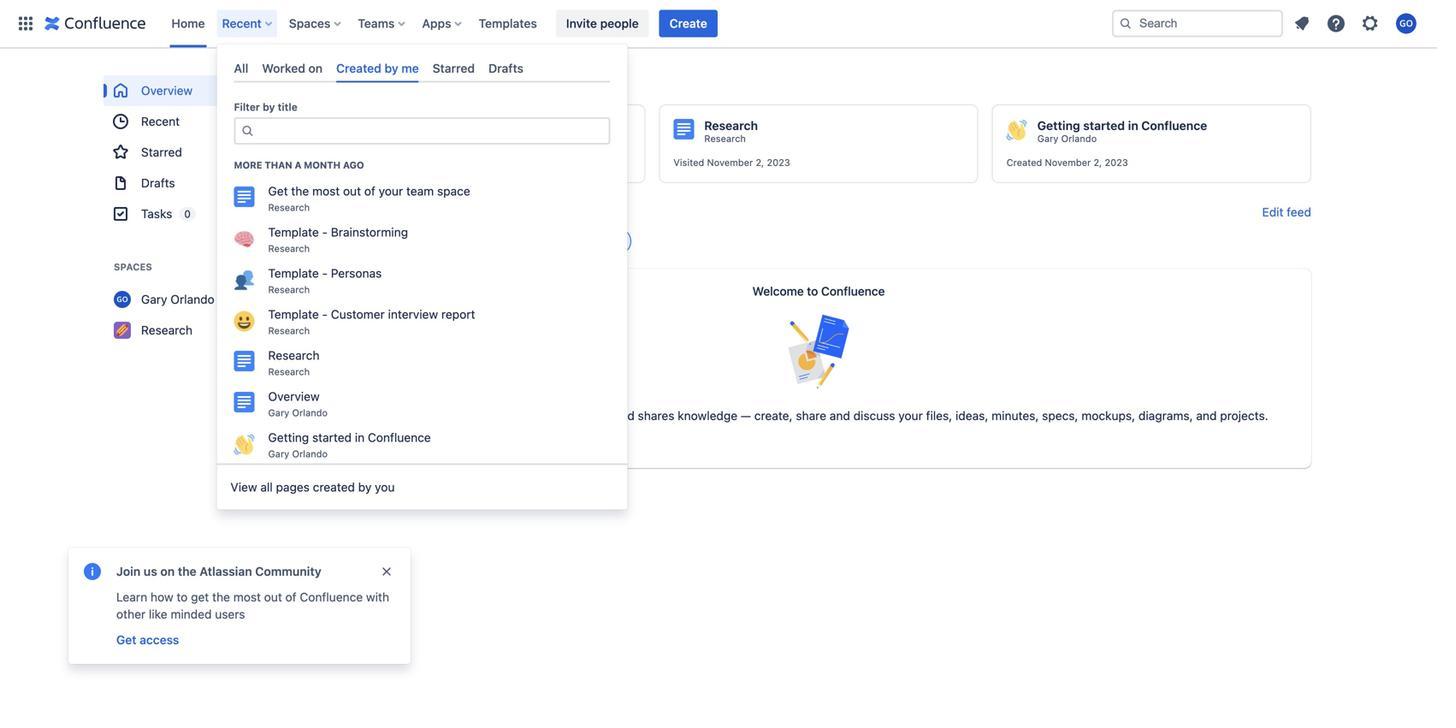 Task type: vqa. For each thing, say whether or not it's contained in the screenshot.
2nd Template from the top
yes



Task type: locate. For each thing, give the bounding box(es) containing it.
1 horizontal spatial and
[[830, 409, 850, 423]]

team
[[406, 184, 434, 198], [512, 409, 540, 423]]

1 horizontal spatial out
[[343, 184, 361, 198]]

0 horizontal spatial november
[[707, 157, 753, 168]]

created
[[336, 61, 382, 75], [1007, 157, 1042, 168]]

3 template from the top
[[268, 307, 319, 321]]

teams button
[[353, 10, 412, 37]]

getting down overview gary orlando
[[268, 431, 309, 445]]

drafts up tasks
[[141, 176, 175, 190]]

2023
[[767, 157, 791, 168], [1105, 157, 1128, 168]]

2 horizontal spatial by
[[385, 61, 398, 75]]

2 november from the left
[[1045, 157, 1091, 168]]

0 vertical spatial spaces
[[289, 16, 331, 30]]

0 vertical spatial getting started in confluence gary orlando
[[1038, 119, 1208, 144]]

getting started in confluence gary orlando
[[1038, 119, 1208, 144], [268, 431, 431, 460]]

- left customer
[[322, 307, 328, 321]]

template inside template - brainstorming research
[[268, 225, 319, 239]]

1 vertical spatial getting
[[268, 431, 309, 445]]

by for created
[[385, 61, 398, 75]]

1 vertical spatial getting started in confluence gary orlando
[[268, 431, 431, 460]]

0 horizontal spatial out
[[264, 590, 282, 604]]

0 horizontal spatial gary orlando
[[141, 292, 215, 306]]

create
[[670, 16, 708, 30]]

overview up "recent" link
[[141, 83, 193, 98]]

:brain: image
[[234, 229, 255, 250], [234, 229, 255, 250]]

get inside get the most out of your team space research
[[268, 184, 288, 198]]

1 2023 from the left
[[767, 157, 791, 168]]

3 - from the top
[[322, 307, 328, 321]]

of inside get the most out of your team space research
[[364, 184, 376, 198]]

1 and from the left
[[614, 409, 635, 423]]

- left personas
[[322, 266, 328, 280]]

your left files,
[[899, 409, 923, 423]]

your
[[379, 184, 403, 198], [485, 409, 509, 423], [899, 409, 923, 423]]

2 template from the top
[[268, 266, 319, 280]]

2 horizontal spatial and
[[1197, 409, 1217, 423]]

overview
[[141, 83, 193, 98], [371, 119, 425, 133], [268, 389, 320, 404]]

unstar this space image
[[285, 323, 299, 337]]

1 vertical spatial you
[[375, 480, 395, 494]]

2 2, from the left
[[1094, 157, 1102, 168]]

0 horizontal spatial starred
[[141, 145, 182, 159]]

1 horizontal spatial the
[[212, 590, 230, 604]]

1 horizontal spatial on
[[309, 61, 323, 75]]

2 - from the top
[[322, 266, 328, 280]]

you down me
[[411, 77, 433, 89]]

1 horizontal spatial get
[[268, 184, 288, 198]]

the
[[291, 184, 309, 198], [178, 564, 197, 578], [212, 590, 230, 604]]

:wave: image
[[1007, 120, 1027, 140], [1007, 120, 1027, 140], [234, 434, 255, 455], [234, 434, 255, 455]]

1 visited from the left
[[341, 157, 371, 168]]

template
[[268, 225, 319, 239], [268, 266, 319, 280], [268, 307, 319, 321]]

users
[[215, 607, 245, 621]]

created inside "tab list"
[[336, 61, 382, 75]]

most inside get the most out of your team space research
[[312, 184, 340, 198]]

of up brainstorming
[[364, 184, 376, 198]]

- for customer
[[322, 307, 328, 321]]

by right created
[[358, 480, 372, 494]]

spaces down tasks
[[114, 261, 152, 273]]

-
[[322, 225, 328, 239], [322, 266, 328, 280], [322, 307, 328, 321]]

spaces inside popup button
[[289, 16, 331, 30]]

1 vertical spatial spaces
[[114, 261, 152, 273]]

minded
[[171, 607, 212, 621]]

get the most out of your team space research
[[268, 184, 470, 213]]

all
[[260, 480, 273, 494]]

get for get access
[[116, 633, 137, 647]]

research inside template - personas research
[[268, 284, 310, 295]]

most
[[312, 184, 340, 198], [233, 590, 261, 604]]

you down customize
[[375, 480, 395, 494]]

1 horizontal spatial november
[[1045, 157, 1091, 168]]

following button
[[326, 228, 414, 255]]

people
[[600, 16, 639, 30]]

in up created
[[355, 431, 365, 445]]

apps button
[[417, 10, 469, 37]]

0 vertical spatial by
[[385, 61, 398, 75]]

2 horizontal spatial the
[[291, 184, 309, 198]]

by left me
[[385, 61, 398, 75]]

your up brainstorming
[[379, 184, 403, 198]]

research research up visited november 2, 2023 on the top
[[704, 119, 758, 144]]

most up users
[[233, 590, 261, 604]]

1 vertical spatial by
[[263, 101, 275, 113]]

template up unstar this space icon on the left top of the page
[[268, 266, 319, 280]]

3 and from the left
[[1197, 409, 1217, 423]]

template for template - customer interview report
[[268, 307, 319, 321]]

2 visited from the left
[[674, 157, 705, 168]]

search image
[[1119, 17, 1133, 30]]

started inside more than a month ago element
[[312, 431, 352, 445]]

0 horizontal spatial most
[[233, 590, 261, 604]]

1 vertical spatial recent
[[141, 114, 180, 128]]

get inside get access button
[[116, 633, 137, 647]]

spaces up worked on
[[289, 16, 331, 30]]

out inside get the most out of your team space research
[[343, 184, 361, 198]]

like
[[149, 607, 167, 621]]

welcome
[[753, 284, 804, 298]]

1 horizontal spatial created
[[1007, 157, 1042, 168]]

0 horizontal spatial 2023
[[767, 157, 791, 168]]

out inside the learn how to get the most out of confluence with other like minded users
[[264, 590, 282, 604]]

2 horizontal spatial overview
[[371, 119, 425, 133]]

0 vertical spatial where
[[370, 77, 408, 89]]

learn how to get the most out of confluence with other like minded users
[[116, 590, 389, 621]]

most down month
[[312, 184, 340, 198]]

2 vertical spatial -
[[322, 307, 328, 321]]

and left shares
[[614, 409, 635, 423]]

getting started in confluence gary orlando up created
[[268, 431, 431, 460]]

0 horizontal spatial created
[[336, 61, 382, 75]]

- for brainstorming
[[322, 225, 328, 239]]

starred
[[433, 61, 475, 75], [141, 145, 182, 159]]

0 horizontal spatial by
[[263, 101, 275, 113]]

by
[[385, 61, 398, 75], [263, 101, 275, 113], [358, 480, 372, 494]]

template inside template - personas research
[[268, 266, 319, 280]]

0 horizontal spatial on
[[160, 564, 175, 578]]

research research down unstar this space image
[[268, 348, 320, 378]]

0 horizontal spatial in
[[355, 431, 365, 445]]

orlando inside overview gary orlando
[[292, 407, 328, 419]]

orlando
[[395, 133, 431, 144], [1062, 133, 1097, 144], [171, 292, 215, 306], [292, 407, 328, 419], [292, 449, 328, 460]]

view all pages created by you
[[231, 480, 395, 494]]

to inside the learn how to get the most out of confluence with other like minded users
[[177, 590, 188, 604]]

get
[[268, 184, 288, 198], [116, 633, 137, 647]]

space
[[437, 184, 470, 198]]

started down overview gary orlando
[[312, 431, 352, 445]]

0 horizontal spatial to
[[177, 590, 188, 604]]

1 horizontal spatial starred
[[433, 61, 475, 75]]

research link up visited november 2, 2023 on the top
[[704, 133, 746, 145]]

the up users
[[212, 590, 230, 604]]

1 vertical spatial where
[[448, 409, 481, 423]]

on right us
[[160, 564, 175, 578]]

view all pages created by you link
[[217, 470, 628, 505]]

1 horizontal spatial 2023
[[1105, 157, 1128, 168]]

1 vertical spatial the
[[178, 564, 197, 578]]

0 horizontal spatial the
[[178, 564, 197, 578]]

0 vertical spatial starred
[[433, 61, 475, 75]]

0 vertical spatial of
[[364, 184, 376, 198]]

november for research
[[707, 157, 753, 168]]

recent down overview link on the top left
[[141, 114, 180, 128]]

more
[[234, 160, 262, 171]]

0 vertical spatial most
[[312, 184, 340, 198]]

0 horizontal spatial getting
[[268, 431, 309, 445]]

1 2, from the left
[[756, 157, 764, 168]]

0 horizontal spatial team
[[406, 184, 434, 198]]

0 vertical spatial template
[[268, 225, 319, 239]]

community
[[255, 564, 321, 578]]

getting started in confluence gary orlando up created november 2, 2023
[[1038, 119, 1208, 144]]

2 vertical spatial overview
[[268, 389, 320, 404]]

team left space
[[406, 184, 434, 198]]

visited november 2, 2023
[[674, 157, 791, 168]]

:grinning: image
[[234, 311, 255, 332]]

confluence
[[1142, 119, 1208, 133], [821, 284, 885, 298], [369, 409, 432, 423], [368, 431, 431, 445], [300, 590, 363, 604]]

1 vertical spatial started
[[312, 431, 352, 445]]

- left brainstorming
[[322, 225, 328, 239]]

1 vertical spatial research research
[[268, 348, 320, 378]]

0 horizontal spatial visited
[[341, 157, 371, 168]]

1 horizontal spatial to
[[807, 284, 818, 298]]

and right share
[[830, 409, 850, 423]]

out down ago
[[343, 184, 361, 198]]

team left collaborates
[[512, 409, 540, 423]]

0 vertical spatial you
[[411, 77, 433, 89]]

template - brainstorming research
[[268, 225, 408, 254]]

0 horizontal spatial spaces
[[114, 261, 152, 273]]

november
[[707, 157, 753, 168], [1045, 157, 1091, 168]]

on right worked
[[309, 61, 323, 75]]

customer
[[331, 307, 385, 321]]

0 vertical spatial out
[[343, 184, 361, 198]]

template inside the template - customer interview report research
[[268, 307, 319, 321]]

gary orlando link
[[371, 133, 431, 145], [1038, 133, 1097, 145], [104, 284, 309, 315]]

- inside template - personas research
[[322, 266, 328, 280]]

edit
[[1263, 205, 1284, 219]]

0 horizontal spatial drafts
[[141, 176, 175, 190]]

- inside the template - customer interview report research
[[322, 307, 328, 321]]

create a space image
[[282, 257, 302, 277]]

1 horizontal spatial by
[[358, 480, 372, 494]]

discuss
[[854, 409, 895, 423]]

gary orlando
[[371, 133, 431, 144], [141, 292, 215, 306]]

knowledge
[[678, 409, 738, 423]]

1 vertical spatial to
[[177, 590, 188, 604]]

your profile and preferences image
[[1396, 13, 1417, 34]]

started up created november 2, 2023
[[1084, 119, 1125, 133]]

0 vertical spatial gary orlando
[[371, 133, 431, 144]]

Filter by title text field
[[260, 119, 599, 143]]

research
[[704, 119, 758, 133], [704, 133, 746, 144], [268, 202, 310, 213], [268, 243, 310, 254], [268, 284, 310, 295], [141, 323, 193, 337], [268, 325, 310, 336], [268, 348, 320, 363], [268, 366, 310, 378]]

a
[[295, 160, 302, 171]]

by inside "tab list"
[[385, 61, 398, 75]]

research link
[[704, 133, 746, 145], [104, 315, 309, 346]]

banner
[[0, 0, 1438, 48]]

and
[[614, 409, 635, 423], [830, 409, 850, 423], [1197, 409, 1217, 423]]

info image
[[82, 561, 103, 582]]

drafts link
[[104, 168, 309, 199]]

your inside get the most out of your team space research
[[379, 184, 403, 198]]

2 2023 from the left
[[1105, 157, 1128, 168]]

in up created november 2, 2023
[[1128, 119, 1139, 133]]

in
[[1128, 119, 1139, 133], [355, 431, 365, 445]]

getting
[[1038, 119, 1081, 133], [268, 431, 309, 445]]

drafts
[[489, 61, 524, 75], [141, 176, 175, 190]]

0 vertical spatial overview
[[141, 83, 193, 98]]

template for template - personas
[[268, 266, 319, 280]]

report
[[441, 307, 475, 321]]

group
[[104, 75, 309, 229]]

starred up left at top
[[433, 61, 475, 75]]

starred link
[[104, 137, 309, 168]]

0 horizontal spatial and
[[614, 409, 635, 423]]

drafts inside "link"
[[141, 176, 175, 190]]

recent up all
[[222, 16, 262, 30]]

overview inside "group"
[[141, 83, 193, 98]]

where for you
[[370, 77, 408, 89]]

1 horizontal spatial team
[[512, 409, 540, 423]]

confluence image
[[44, 13, 146, 34], [44, 13, 146, 34]]

0 horizontal spatial getting started in confluence gary orlando
[[268, 431, 431, 460]]

1 vertical spatial out
[[264, 590, 282, 604]]

- for personas
[[322, 266, 328, 280]]

invite
[[566, 16, 597, 30]]

home
[[172, 16, 205, 30]]

0 horizontal spatial research research
[[268, 348, 320, 378]]

visited
[[341, 157, 371, 168], [674, 157, 705, 168]]

1 horizontal spatial recent
[[222, 16, 262, 30]]

0 vertical spatial research link
[[704, 133, 746, 145]]

0 vertical spatial the
[[291, 184, 309, 198]]

overview down pick up where you left off at left
[[371, 119, 425, 133]]

get down the than
[[268, 184, 288, 198]]

the up get at bottom
[[178, 564, 197, 578]]

research inside get the most out of your team space research
[[268, 202, 310, 213]]

started
[[1084, 119, 1125, 133], [312, 431, 352, 445]]

of down community in the left bottom of the page
[[285, 590, 297, 604]]

0 horizontal spatial 2,
[[756, 157, 764, 168]]

getting up created november 2, 2023
[[1038, 119, 1081, 133]]

than
[[265, 160, 292, 171]]

1 vertical spatial team
[[512, 409, 540, 423]]

1 vertical spatial template
[[268, 266, 319, 280]]

template up create a space icon
[[268, 225, 319, 239]]

0 vertical spatial started
[[1084, 119, 1125, 133]]

the down more than a month ago
[[291, 184, 309, 198]]

recent inside dropdown button
[[222, 16, 262, 30]]

appswitcher icon image
[[15, 13, 36, 34]]

0 vertical spatial team
[[406, 184, 434, 198]]

how
[[151, 590, 173, 604]]

1 horizontal spatial you
[[411, 77, 433, 89]]

1 november from the left
[[707, 157, 753, 168]]

0 horizontal spatial your
[[379, 184, 403, 198]]

1 vertical spatial of
[[285, 590, 297, 604]]

all
[[234, 61, 248, 75]]

1 - from the top
[[322, 225, 328, 239]]

where down created by me
[[370, 77, 408, 89]]

0 horizontal spatial you
[[375, 480, 395, 494]]

out down community in the left bottom of the page
[[264, 590, 282, 604]]

specs,
[[1042, 409, 1079, 423]]

template for template - brainstorming
[[268, 225, 319, 239]]

drafts down templates link
[[489, 61, 524, 75]]

- inside template - brainstorming research
[[322, 225, 328, 239]]

your right the is
[[485, 409, 509, 423]]

research link down :busts_in_silhouette: image
[[104, 315, 309, 346]]

to left get at bottom
[[177, 590, 188, 604]]

where right the is
[[448, 409, 481, 423]]

out
[[343, 184, 361, 198], [264, 590, 282, 604]]

0 vertical spatial drafts
[[489, 61, 524, 75]]

2 vertical spatial the
[[212, 590, 230, 604]]

ago
[[343, 160, 364, 171]]

2, for research
[[756, 157, 764, 168]]

starred down "recent" link
[[141, 145, 182, 159]]

1 vertical spatial on
[[160, 564, 175, 578]]

2023 for started
[[1105, 157, 1128, 168]]

by left title
[[263, 101, 275, 113]]

getting inside more than a month ago element
[[268, 431, 309, 445]]

get for get the most out of your team space research
[[268, 184, 288, 198]]

2 and from the left
[[830, 409, 850, 423]]

1 template from the top
[[268, 225, 319, 239]]

most inside the learn how to get the most out of confluence with other like minded users
[[233, 590, 261, 604]]

2 vertical spatial by
[[358, 480, 372, 494]]

up
[[353, 77, 368, 89]]

1 vertical spatial created
[[1007, 157, 1042, 168]]

1 horizontal spatial overview
[[268, 389, 320, 404]]

to right welcome
[[807, 284, 818, 298]]

template down unstar this space icon on the left top of the page
[[268, 307, 319, 321]]

created for created by me
[[336, 61, 382, 75]]

0 horizontal spatial started
[[312, 431, 352, 445]]

1 vertical spatial in
[[355, 431, 365, 445]]

getting started in confluence gary orlando inside more than a month ago element
[[268, 431, 431, 460]]

and left projects.
[[1197, 409, 1217, 423]]

tab list
[[227, 54, 617, 83]]

get access
[[116, 633, 179, 647]]

0 horizontal spatial of
[[285, 590, 297, 604]]

brainstorming
[[331, 225, 408, 239]]

0 vertical spatial -
[[322, 225, 328, 239]]

get down other
[[116, 633, 137, 647]]

0 vertical spatial on
[[309, 61, 323, 75]]

1 horizontal spatial spaces
[[289, 16, 331, 30]]

1 horizontal spatial visited
[[674, 157, 705, 168]]

with
[[366, 590, 389, 604]]

1 horizontal spatial getting
[[1038, 119, 1081, 133]]

overview down unstar this space image
[[268, 389, 320, 404]]

on
[[309, 61, 323, 75], [160, 564, 175, 578]]



Task type: describe. For each thing, give the bounding box(es) containing it.
left
[[436, 77, 461, 89]]

gary inside overview gary orlando
[[268, 407, 289, 419]]

created
[[313, 480, 355, 494]]

1 horizontal spatial gary orlando
[[371, 133, 431, 144]]

1 vertical spatial gary orlando
[[141, 292, 215, 306]]

invite people button
[[556, 10, 649, 37]]

2 horizontal spatial gary orlando link
[[1038, 133, 1097, 145]]

1 horizontal spatial your
[[485, 409, 509, 423]]

invite people
[[566, 16, 639, 30]]

spaces button
[[284, 10, 348, 37]]

notification icon image
[[1292, 13, 1313, 34]]

1 horizontal spatial research link
[[704, 133, 746, 145]]

atlassian
[[200, 564, 252, 578]]

the inside the learn how to get the most out of confluence with other like minded users
[[212, 590, 230, 604]]

templates link
[[474, 10, 542, 37]]

global element
[[10, 0, 1109, 47]]

get
[[191, 590, 209, 604]]

share
[[796, 409, 827, 423]]

template - personas research
[[268, 266, 382, 295]]

learn
[[116, 590, 147, 604]]

me
[[402, 61, 419, 75]]

files,
[[926, 409, 953, 423]]

welcome to confluence
[[753, 284, 885, 298]]

confluence is where your team collaborates and shares knowledge — create, share and discuss your files, ideas, minutes, specs, mockups, diagrams, and projects.
[[369, 409, 1269, 423]]

diagrams,
[[1139, 409, 1193, 423]]

recent button
[[217, 10, 279, 37]]

view
[[231, 480, 257, 494]]

worked on
[[262, 61, 323, 75]]

title
[[278, 101, 298, 113]]

apps
[[422, 16, 451, 30]]

get access button
[[115, 630, 181, 650]]

shares
[[638, 409, 675, 423]]

tab list containing all
[[227, 54, 617, 83]]

tasks
[[141, 207, 172, 221]]

help icon image
[[1326, 13, 1347, 34]]

banner containing home
[[0, 0, 1438, 48]]

team inside get the most out of your team space research
[[406, 184, 434, 198]]

feed
[[1287, 205, 1312, 219]]

month
[[304, 160, 341, 171]]

confluence inside the learn how to get the most out of confluence with other like minded users
[[300, 590, 363, 604]]

created november 2, 2023
[[1007, 157, 1128, 168]]

other
[[116, 607, 146, 621]]

home link
[[166, 10, 210, 37]]

research inside template - brainstorming research
[[268, 243, 310, 254]]

us
[[144, 564, 157, 578]]

join
[[116, 564, 141, 578]]

overview link
[[104, 75, 309, 106]]

dismiss image
[[380, 565, 394, 578]]

0 horizontal spatial research link
[[104, 315, 309, 346]]

projects.
[[1220, 409, 1269, 423]]

minutes,
[[992, 409, 1039, 423]]

created for created november 2, 2023
[[1007, 157, 1042, 168]]

2023 for research
[[767, 157, 791, 168]]

recent inside "group"
[[141, 114, 180, 128]]

research inside "link"
[[141, 323, 193, 337]]

unstar this space image
[[285, 293, 299, 306]]

visited for visited november 2, 2023
[[674, 157, 705, 168]]

create,
[[755, 409, 793, 423]]

off
[[464, 77, 484, 89]]

0 vertical spatial in
[[1128, 119, 1139, 133]]

1 horizontal spatial getting started in confluence gary orlando
[[1038, 119, 1208, 144]]

teams
[[358, 16, 395, 30]]

—
[[741, 409, 751, 423]]

pick
[[326, 77, 350, 89]]

:grinning: image
[[234, 311, 255, 332]]

visited for visited
[[341, 157, 371, 168]]

ideas,
[[956, 409, 989, 423]]

1 horizontal spatial started
[[1084, 119, 1125, 133]]

more than a month ago
[[234, 160, 364, 171]]

research inside the template - customer interview report research
[[268, 325, 310, 336]]

november for started
[[1045, 157, 1091, 168]]

templates
[[479, 16, 537, 30]]

of inside the learn how to get the most out of confluence with other like minded users
[[285, 590, 297, 604]]

0 horizontal spatial gary orlando link
[[104, 284, 309, 315]]

filter by title
[[234, 101, 298, 113]]

confluence inside more than a month ago element
[[368, 431, 431, 445]]

:busts_in_silhouette: image
[[234, 270, 255, 291]]

by for filter
[[263, 101, 275, 113]]

mockups,
[[1082, 409, 1136, 423]]

personas
[[331, 266, 382, 280]]

overview gary orlando
[[268, 389, 328, 419]]

in inside more than a month ago element
[[355, 431, 365, 445]]

overview inside overview gary orlando
[[268, 389, 320, 404]]

edit feed button
[[1263, 204, 1312, 221]]

0 vertical spatial getting
[[1038, 119, 1081, 133]]

1 horizontal spatial gary orlando link
[[371, 133, 431, 145]]

join us on the atlassian community
[[116, 564, 321, 578]]

announcements
[[534, 234, 624, 248]]

1 vertical spatial starred
[[141, 145, 182, 159]]

access
[[140, 633, 179, 647]]

pick up where you left off
[[326, 77, 484, 89]]

more than a month ago element
[[217, 179, 628, 464]]

create link
[[659, 10, 718, 37]]

template - customer interview report research
[[268, 307, 475, 336]]

is
[[435, 409, 444, 423]]

collaborates
[[543, 409, 611, 423]]

Search field
[[1112, 10, 1283, 37]]

edit feed
[[1263, 205, 1312, 219]]

2 horizontal spatial your
[[899, 409, 923, 423]]

filter
[[234, 101, 260, 113]]

2, for started
[[1094, 157, 1102, 168]]

recent link
[[104, 106, 309, 137]]

settings icon image
[[1361, 13, 1381, 34]]

0 vertical spatial to
[[807, 284, 818, 298]]

customize link
[[340, 439, 398, 453]]

the inside get the most out of your team space research
[[291, 184, 309, 198]]

1 horizontal spatial drafts
[[489, 61, 524, 75]]

where for your
[[448, 409, 481, 423]]

created by me
[[336, 61, 419, 75]]

0 vertical spatial research research
[[704, 119, 758, 144]]

:busts_in_silhouette: image
[[234, 270, 255, 291]]

worked
[[262, 61, 305, 75]]

interview
[[388, 307, 438, 321]]

following
[[354, 234, 406, 248]]

customize
[[340, 439, 398, 453]]

1 vertical spatial overview
[[371, 119, 425, 133]]

research research inside more than a month ago element
[[268, 348, 320, 378]]

pages
[[276, 480, 310, 494]]

group containing overview
[[104, 75, 309, 229]]

0
[[184, 208, 191, 220]]



